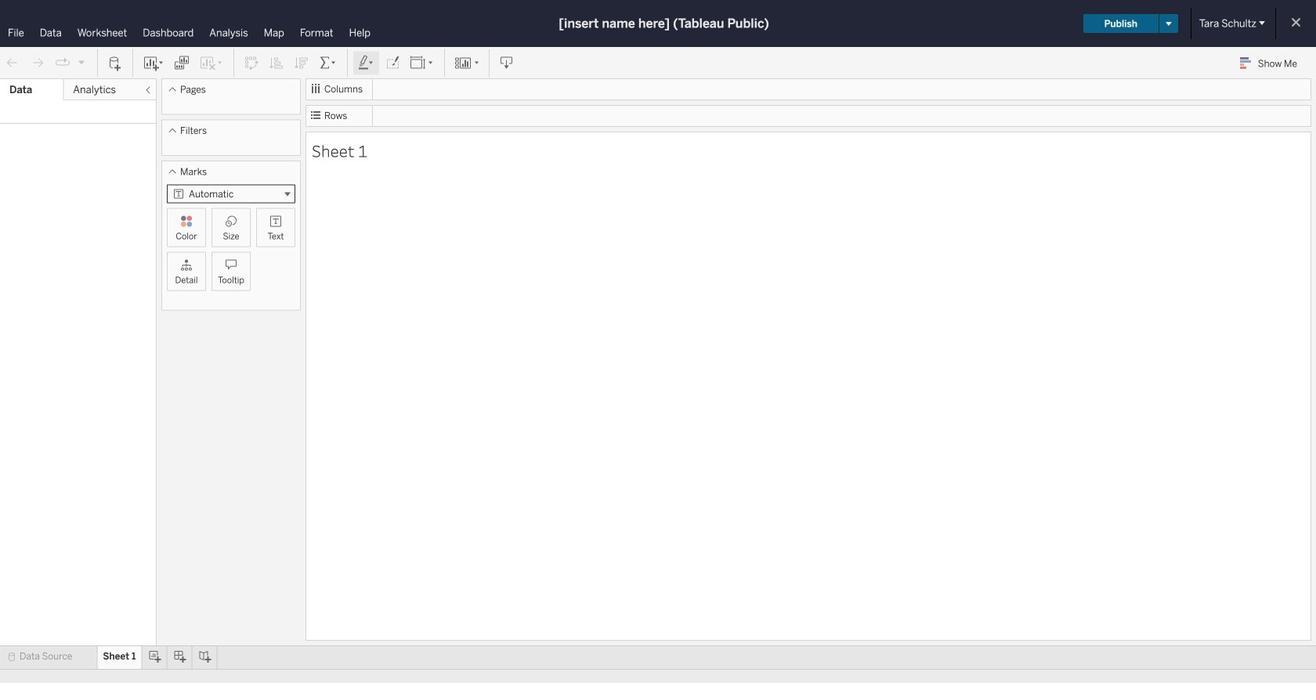 Task type: vqa. For each thing, say whether or not it's contained in the screenshot.
Replay Animation image to the left
yes



Task type: locate. For each thing, give the bounding box(es) containing it.
replay animation image left new data source icon
[[77, 57, 86, 67]]

sort descending image
[[294, 55, 309, 71]]

1 horizontal spatial replay animation image
[[77, 57, 86, 67]]

collapse image
[[143, 85, 153, 95]]

replay animation image right redo icon
[[55, 55, 71, 71]]

undo image
[[5, 55, 20, 71]]

format workbook image
[[385, 55, 400, 71]]

0 horizontal spatial replay animation image
[[55, 55, 71, 71]]

replay animation image
[[55, 55, 71, 71], [77, 57, 86, 67]]

duplicate image
[[174, 55, 190, 71]]

highlight image
[[357, 55, 375, 71]]

redo image
[[30, 55, 45, 71]]



Task type: describe. For each thing, give the bounding box(es) containing it.
fit image
[[410, 55, 435, 71]]

new data source image
[[107, 55, 123, 71]]

totals image
[[319, 55, 338, 71]]

new worksheet image
[[143, 55, 165, 71]]

swap rows and columns image
[[244, 55, 259, 71]]

download image
[[499, 55, 515, 71]]

clear sheet image
[[199, 55, 224, 71]]

sort ascending image
[[269, 55, 284, 71]]

show/hide cards image
[[454, 55, 479, 71]]



